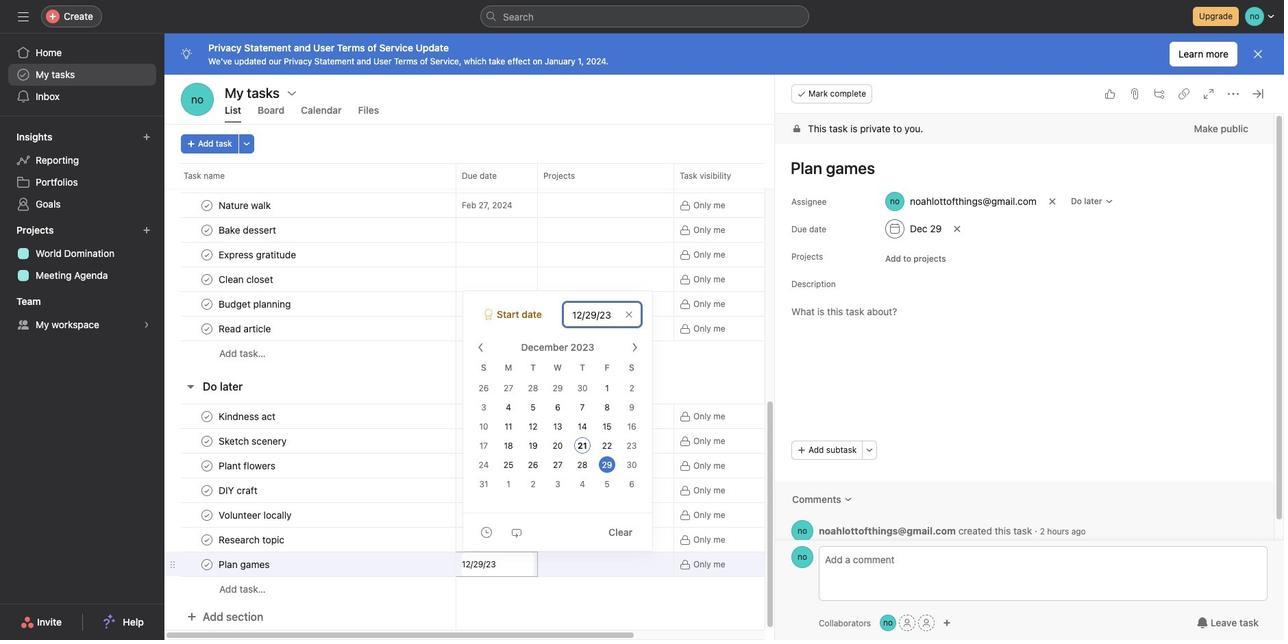 Task type: locate. For each thing, give the bounding box(es) containing it.
task name text field up plant flowers cell
[[216, 434, 291, 448]]

2 mark complete image from the top
[[199, 320, 215, 337]]

mark complete checkbox inside read article cell
[[199, 320, 215, 337]]

task name text field inside express gratitude cell
[[216, 248, 300, 261]]

task name text field for budget planning cell
[[216, 297, 295, 311]]

comments image
[[844, 496, 852, 504]]

3 mark complete checkbox from the top
[[199, 296, 215, 312]]

Mark complete checkbox
[[199, 172, 215, 189], [199, 222, 215, 238], [199, 271, 215, 288], [199, 507, 215, 523], [199, 556, 215, 573]]

task name text field up sketch scenery 'cell'
[[216, 410, 280, 423]]

9 mark complete checkbox from the top
[[199, 532, 215, 548]]

1 horizontal spatial clear due date image
[[954, 225, 962, 233]]

dismiss image
[[1253, 49, 1264, 60]]

7 mark complete checkbox from the top
[[199, 458, 215, 474]]

mark complete checkbox inside plant flowers cell
[[199, 458, 215, 474]]

mark complete checkbox for task name text box inside the volunteer locally "cell"
[[199, 507, 215, 523]]

task name text field inside research topic cell
[[216, 533, 289, 547]]

mark complete image for task name text box in the clean closet cell
[[199, 271, 215, 288]]

mark complete image for mark complete option within the research topic cell
[[199, 532, 215, 548]]

2 mark complete checkbox from the top
[[199, 246, 215, 263]]

task name text field inside the plan games cell
[[216, 558, 274, 571]]

mark complete image inside plant flowers cell
[[199, 458, 215, 474]]

Due date text field
[[563, 302, 642, 327]]

16 row from the top
[[164, 552, 929, 577]]

8 task name text field from the top
[[216, 558, 274, 571]]

research topic cell
[[164, 527, 456, 552]]

mark complete image inside express gratitude cell
[[199, 246, 215, 263]]

3 mark complete image from the top
[[199, 222, 215, 238]]

2 task name text field from the top
[[216, 248, 300, 261]]

column header
[[181, 163, 460, 188]]

8 mark complete checkbox from the top
[[199, 482, 215, 499]]

mark complete image for mark complete option within nature walk cell
[[199, 197, 215, 214]]

4 mark complete image from the top
[[199, 433, 215, 449]]

mark complete checkbox inside sketch scenery 'cell'
[[199, 433, 215, 449]]

task name text field down more actions image
[[216, 198, 275, 212]]

task name text field down volunteer locally "cell" in the bottom of the page
[[216, 533, 289, 547]]

row
[[164, 163, 929, 188], [164, 168, 929, 193], [164, 193, 929, 218], [164, 217, 929, 243], [164, 242, 929, 267], [164, 267, 929, 292], [164, 291, 929, 317], [164, 316, 929, 341], [164, 341, 929, 366], [164, 404, 929, 429], [164, 428, 929, 454], [164, 453, 929, 478], [164, 478, 929, 503], [164, 502, 929, 528], [164, 527, 929, 552], [164, 552, 929, 577], [164, 576, 929, 602]]

5 mark complete image from the top
[[199, 296, 215, 312]]

new project or portfolio image
[[143, 226, 151, 234]]

mark complete image
[[199, 172, 215, 189], [199, 197, 215, 214], [199, 222, 215, 238], [199, 246, 215, 263], [199, 296, 215, 312], [199, 458, 215, 474], [199, 507, 215, 523], [199, 532, 215, 548], [199, 556, 215, 573]]

1 task name text field from the top
[[216, 198, 275, 212]]

mark complete image inside volunteer locally "cell"
[[199, 507, 215, 523]]

1 mark complete image from the top
[[199, 172, 215, 189]]

hide sidebar image
[[18, 11, 29, 22]]

task name text field inside plant flowers cell
[[216, 459, 280, 473]]

add time image
[[481, 527, 492, 538]]

2 mark complete image from the top
[[199, 197, 215, 214]]

open user profile image
[[792, 520, 814, 542]]

8 mark complete image from the top
[[199, 532, 215, 548]]

10 row from the top
[[164, 404, 929, 429]]

mark complete checkbox inside kindness act cell
[[199, 408, 215, 425]]

1 mark complete checkbox from the top
[[199, 197, 215, 214]]

2 task name text field from the top
[[216, 272, 277, 286]]

mark complete image inside the plan games cell
[[199, 556, 215, 573]]

5 mark complete checkbox from the top
[[199, 556, 215, 573]]

3 task name text field from the top
[[216, 410, 280, 423]]

task name text field down the bake dessert cell
[[216, 248, 300, 261]]

mark complete image inside sketch scenery 'cell'
[[199, 433, 215, 449]]

4 mark complete image from the top
[[199, 246, 215, 263]]

1 mark complete image from the top
[[199, 271, 215, 288]]

5 row from the top
[[164, 242, 929, 267]]

mark complete checkbox inside volunteer locally "cell"
[[199, 507, 215, 523]]

task name text field inside sketch scenery 'cell'
[[216, 434, 291, 448]]

mark complete checkbox inside diy craft cell
[[199, 482, 215, 499]]

mark complete checkbox inside clean closet cell
[[199, 271, 215, 288]]

clear due date image
[[954, 225, 962, 233], [625, 310, 633, 319]]

Mark complete checkbox
[[199, 197, 215, 214], [199, 246, 215, 263], [199, 296, 215, 312], [199, 320, 215, 337], [199, 408, 215, 425], [199, 433, 215, 449], [199, 458, 215, 474], [199, 482, 215, 499], [199, 532, 215, 548]]

mark complete checkbox for 3rd row from the bottom
[[199, 532, 215, 548]]

header do next week tree grid
[[164, 168, 929, 366]]

learn song cell
[[164, 168, 456, 193]]

0 horizontal spatial clear due date image
[[625, 310, 633, 319]]

mark complete image inside read article cell
[[199, 320, 215, 337]]

mark complete checkbox inside budget planning cell
[[199, 296, 215, 312]]

mark complete checkbox inside the plan games cell
[[199, 556, 215, 573]]

mark complete checkbox for fifth row
[[199, 246, 215, 263]]

show options image
[[287, 87, 298, 98]]

Task Name text field
[[782, 152, 1258, 184]]

7 row from the top
[[164, 291, 929, 317]]

more actions for this task image
[[1228, 88, 1239, 99]]

collapse task list for this section image
[[185, 381, 196, 392]]

mark complete image inside research topic cell
[[199, 532, 215, 548]]

mark complete image for mark complete checkbox within learn song cell
[[199, 172, 215, 189]]

5 mark complete checkbox from the top
[[199, 408, 215, 425]]

mark complete checkbox inside express gratitude cell
[[199, 246, 215, 263]]

banner
[[164, 34, 1284, 75]]

Task name text field
[[216, 198, 275, 212], [216, 248, 300, 261], [216, 410, 280, 423], [216, 434, 291, 448], [216, 533, 289, 547]]

0 vertical spatial clear due date image
[[954, 225, 962, 233]]

mark complete image
[[199, 271, 215, 288], [199, 320, 215, 337], [199, 408, 215, 425], [199, 433, 215, 449], [199, 482, 215, 499]]

next month image
[[629, 342, 640, 353]]

sketch scenery cell
[[164, 428, 456, 454]]

main content
[[775, 114, 1274, 559]]

mark complete image for mark complete option in budget planning cell
[[199, 296, 215, 312]]

3 task name text field from the top
[[216, 297, 295, 311]]

6 task name text field from the top
[[216, 484, 262, 497]]

task name text field inside diy craft cell
[[216, 484, 262, 497]]

plan games cell
[[164, 552, 456, 577]]

12 row from the top
[[164, 453, 929, 478]]

1 vertical spatial clear due date image
[[625, 310, 633, 319]]

mark complete checkbox for task name text box in the clean closet cell
[[199, 271, 215, 288]]

4 mark complete checkbox from the top
[[199, 320, 215, 337]]

task name text field inside the bake dessert cell
[[216, 223, 280, 237]]

add or remove collaborators image
[[880, 615, 897, 631], [943, 619, 951, 627]]

task name text field for mark complete option within the research topic cell
[[216, 533, 289, 547]]

mark complete image for mark complete checkbox within the bake dessert cell
[[199, 222, 215, 238]]

6 mark complete image from the top
[[199, 458, 215, 474]]

1 mark complete checkbox from the top
[[199, 172, 215, 189]]

mark complete image inside clean closet cell
[[199, 271, 215, 288]]

more actions image
[[242, 140, 251, 148]]

Task name text field
[[216, 223, 280, 237], [216, 272, 277, 286], [216, 297, 295, 311], [216, 322, 275, 336], [216, 459, 280, 473], [216, 484, 262, 497], [216, 508, 296, 522], [216, 558, 274, 571]]

add subtask image
[[1154, 88, 1165, 99]]

mark complete image inside the bake dessert cell
[[199, 222, 215, 238]]

None text field
[[462, 552, 534, 576]]

teams element
[[0, 289, 164, 339]]

mark complete image inside diy craft cell
[[199, 482, 215, 499]]

new insights image
[[143, 133, 151, 141]]

4 task name text field from the top
[[216, 434, 291, 448]]

mark complete checkbox inside nature walk cell
[[199, 197, 215, 214]]

task name text field inside nature walk cell
[[216, 198, 275, 212]]

2 mark complete checkbox from the top
[[199, 222, 215, 238]]

7 mark complete image from the top
[[199, 507, 215, 523]]

mark complete image for mark complete option within express gratitude cell
[[199, 246, 215, 263]]

budget planning cell
[[164, 291, 456, 317]]

linked projects for express gratitude cell
[[537, 242, 674, 267]]

mark complete image inside learn song cell
[[199, 172, 215, 189]]

mark complete image inside budget planning cell
[[199, 296, 215, 312]]

task name text field inside read article cell
[[216, 322, 275, 336]]

task name text field inside kindness act cell
[[216, 410, 280, 423]]

open user profile image
[[792, 546, 814, 568]]

15 row from the top
[[164, 527, 929, 552]]

nature walk cell
[[164, 193, 456, 218]]

task name text field inside clean closet cell
[[216, 272, 277, 286]]

close details image
[[1253, 88, 1264, 99]]

mark complete image inside nature walk cell
[[199, 197, 215, 214]]

4 mark complete checkbox from the top
[[199, 507, 215, 523]]

header do later tree grid
[[164, 404, 929, 602]]

task name text field inside budget planning cell
[[216, 297, 295, 311]]

17 row from the top
[[164, 576, 929, 602]]

mark complete checkbox for 11th row
[[199, 433, 215, 449]]

0 horizontal spatial add or remove collaborators image
[[880, 615, 897, 631]]

9 mark complete image from the top
[[199, 556, 215, 573]]

task name text field for plant flowers cell
[[216, 459, 280, 473]]

mark complete checkbox inside the bake dessert cell
[[199, 222, 215, 238]]

6 mark complete checkbox from the top
[[199, 433, 215, 449]]

5 mark complete image from the top
[[199, 482, 215, 499]]

4 task name text field from the top
[[216, 322, 275, 336]]

3 mark complete image from the top
[[199, 408, 215, 425]]

3 mark complete checkbox from the top
[[199, 271, 215, 288]]

projects element
[[0, 218, 164, 289]]

5 task name text field from the top
[[216, 533, 289, 547]]

11 row from the top
[[164, 428, 929, 454]]

1 task name text field from the top
[[216, 223, 280, 237]]

mark complete checkbox inside research topic cell
[[199, 532, 215, 548]]

task name text field inside volunteer locally "cell"
[[216, 508, 296, 522]]

7 task name text field from the top
[[216, 508, 296, 522]]

task name text field for the bake dessert cell
[[216, 223, 280, 237]]

5 task name text field from the top
[[216, 459, 280, 473]]

mark complete checkbox for 8th row from the top
[[199, 320, 215, 337]]



Task type: vqa. For each thing, say whether or not it's contained in the screenshot.
the Estimated Time
no



Task type: describe. For each thing, give the bounding box(es) containing it.
remove assignee image
[[1049, 197, 1057, 206]]

6 row from the top
[[164, 267, 929, 292]]

1 horizontal spatial add or remove collaborators image
[[943, 619, 951, 627]]

mark complete image for task name text box in read article cell
[[199, 320, 215, 337]]

task name text field for clean closet cell
[[216, 272, 277, 286]]

mark complete checkbox for 5th row from the bottom
[[199, 482, 215, 499]]

mark complete checkbox for task name text box within the the plan games cell
[[199, 556, 215, 573]]

plan games dialog
[[775, 75, 1284, 640]]

view profile settings image
[[181, 83, 214, 116]]

main content inside the plan games dialog
[[775, 114, 1274, 559]]

8 row from the top
[[164, 316, 929, 341]]

13 row from the top
[[164, 478, 929, 503]]

task name text field for diy craft cell
[[216, 484, 262, 497]]

linked projects for nature walk cell
[[537, 193, 674, 218]]

mark complete checkbox for task name text box within the bake dessert cell
[[199, 222, 215, 238]]

read article cell
[[164, 316, 456, 341]]

mark complete checkbox for 10th row
[[199, 408, 215, 425]]

mark complete checkbox for 15th row from the bottom of the page
[[199, 197, 215, 214]]

linked projects for bake dessert cell
[[537, 217, 674, 243]]

full screen image
[[1204, 88, 1215, 99]]

clean closet cell
[[164, 267, 456, 292]]

mark complete image inside kindness act cell
[[199, 408, 215, 425]]

plant flowers cell
[[164, 453, 456, 478]]

9 row from the top
[[164, 341, 929, 366]]

set to repeat image
[[511, 527, 522, 538]]

task name text field for read article cell at the left of the page
[[216, 322, 275, 336]]

2 row from the top
[[164, 168, 929, 193]]

attachments: add a file to this task, plan games image
[[1130, 88, 1141, 99]]

global element
[[0, 34, 164, 116]]

mark complete image for mark complete checkbox within volunteer locally "cell"
[[199, 507, 215, 523]]

bake dessert cell
[[164, 217, 456, 243]]

mark complete image for mark complete checkbox within the plan games cell
[[199, 556, 215, 573]]

0 likes. click to like this task image
[[1105, 88, 1116, 99]]

mark complete checkbox inside learn song cell
[[199, 172, 215, 189]]

14 row from the top
[[164, 502, 929, 528]]

kindness act cell
[[164, 404, 456, 429]]

mark complete image for task name text box inside the diy craft cell
[[199, 482, 215, 499]]

mark complete checkbox for 12th row from the top of the page
[[199, 458, 215, 474]]

3 row from the top
[[164, 193, 929, 218]]

task name text field for mark complete option within express gratitude cell
[[216, 248, 300, 261]]

header do today tree grid
[[164, 0, 929, 130]]

copy task link image
[[1179, 88, 1190, 99]]

task name text field for mark complete option inside the kindness act cell
[[216, 410, 280, 423]]

task name text field for mark complete option within nature walk cell
[[216, 198, 275, 212]]

mark complete image for mark complete option within the plant flowers cell
[[199, 458, 215, 474]]

volunteer locally cell
[[164, 502, 456, 528]]

previous month image
[[476, 342, 487, 353]]

express gratitude cell
[[164, 242, 456, 267]]

1 row from the top
[[164, 163, 929, 188]]

insights element
[[0, 125, 164, 218]]

mark complete checkbox for seventh row from the top of the page
[[199, 296, 215, 312]]

task name text field for volunteer locally "cell" in the bottom of the page
[[216, 508, 296, 522]]

diy craft cell
[[164, 478, 456, 503]]

task name text field for the plan games cell at the left
[[216, 558, 274, 571]]

Search tasks, projects, and more text field
[[480, 5, 809, 27]]

see details, my workspace image
[[143, 321, 151, 329]]

task name text field for mark complete option in the sketch scenery 'cell'
[[216, 434, 291, 448]]

4 row from the top
[[164, 217, 929, 243]]



